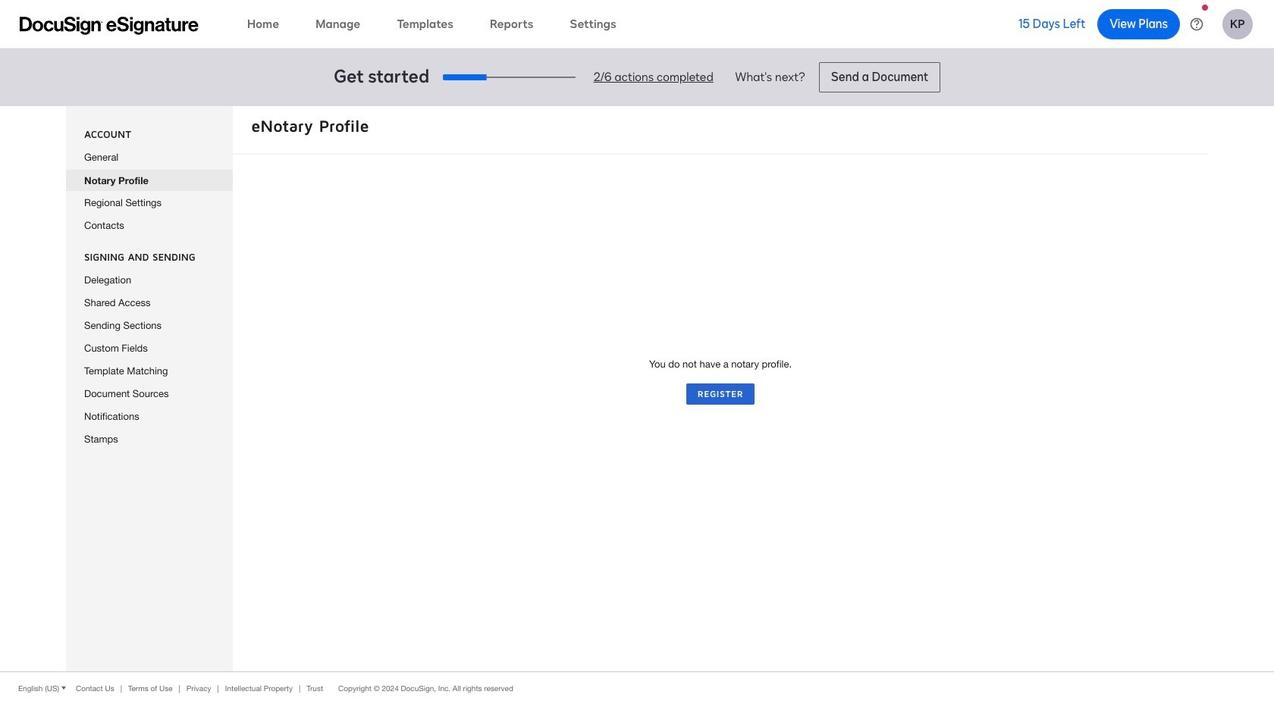 Task type: locate. For each thing, give the bounding box(es) containing it.
more info region
[[0, 672, 1274, 705]]

docusign esignature image
[[20, 16, 199, 35]]



Task type: vqa. For each thing, say whether or not it's contained in the screenshot.
heading
no



